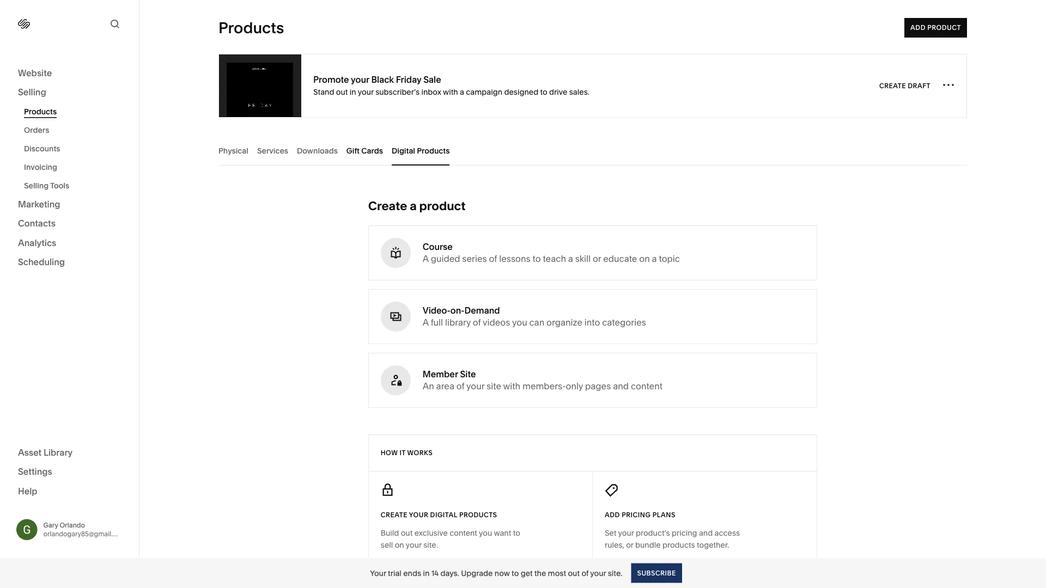 Task type: describe. For each thing, give the bounding box(es) containing it.
teach
[[543, 254, 566, 264]]

members-
[[522, 381, 566, 392]]

a inside course a guided series of lessons to teach a skill or educate on a topic
[[423, 254, 429, 264]]

digital products button
[[392, 136, 450, 166]]

friday
[[396, 74, 421, 85]]

video-
[[423, 305, 450, 316]]

downloads button
[[297, 136, 338, 166]]

gary orlando orlandogary85@gmail.com
[[43, 522, 127, 538]]

build
[[381, 529, 399, 538]]

library
[[44, 447, 73, 458]]

topic
[[659, 254, 680, 264]]

2 vertical spatial out
[[568, 569, 580, 578]]

your up exclusive
[[409, 511, 428, 519]]

how
[[381, 449, 398, 457]]

out inside "promote your black friday sale stand out in your subscriber's inbox with a campaign designed to drive sales."
[[336, 87, 348, 96]]

of inside video-on-demand a full library of videos you can organize into categories
[[473, 317, 481, 328]]

subscribe button
[[631, 564, 682, 583]]

create a product
[[368, 199, 466, 213]]

digital products
[[392, 146, 450, 155]]

rules,
[[605, 541, 624, 550]]

library
[[445, 317, 471, 328]]

draft
[[908, 82, 931, 90]]

add product
[[910, 24, 961, 32]]

selling for selling tools
[[24, 181, 49, 190]]

access
[[715, 529, 740, 538]]

a inside video-on-demand a full library of videos you can organize into categories
[[423, 317, 429, 328]]

a left product
[[410, 199, 417, 213]]

educate
[[603, 254, 637, 264]]

your trial ends in 14 days. upgrade now to get the most out of your site.
[[370, 569, 622, 578]]

content inside member site an area of your site with members-only pages and content
[[631, 381, 662, 392]]

create draft
[[879, 82, 931, 90]]

0 vertical spatial products
[[459, 511, 497, 519]]

invoicing link
[[24, 158, 127, 177]]

pricing inside set your product's pricing and access rules, or bundle products together.
[[672, 529, 697, 538]]

the
[[534, 569, 546, 578]]

to inside build out exclusive content you want to sell on your site.
[[513, 529, 520, 538]]

only
[[566, 381, 583, 392]]

works
[[407, 449, 433, 457]]

cards
[[361, 146, 383, 155]]

you inside video-on-demand a full library of videos you can organize into categories
[[512, 317, 527, 328]]

and inside member site an area of your site with members-only pages and content
[[613, 381, 629, 392]]

plans
[[653, 511, 675, 519]]

your inside build out exclusive content you want to sell on your site.
[[406, 541, 422, 550]]

designed
[[504, 87, 538, 96]]

website
[[18, 68, 52, 78]]

tab list containing physical
[[218, 136, 967, 166]]

and inside set your product's pricing and access rules, or bundle products together.
[[699, 529, 713, 538]]

create for create your digital products
[[381, 511, 407, 519]]

create for create a product
[[368, 199, 407, 213]]

videos
[[483, 317, 510, 328]]

scheduling link
[[18, 256, 121, 269]]

trial
[[388, 569, 401, 578]]

gift cards
[[346, 146, 383, 155]]

sell
[[381, 541, 393, 550]]

digital
[[392, 146, 415, 155]]

set your product's pricing and access rules, or bundle products together.
[[605, 529, 740, 550]]

drive
[[549, 87, 567, 96]]

discounts link
[[24, 139, 127, 158]]

add for add product
[[910, 24, 926, 32]]

analytics link
[[18, 237, 121, 250]]

to inside course a guided series of lessons to teach a skill or educate on a topic
[[533, 254, 541, 264]]

orlando
[[60, 522, 85, 529]]

create draft button
[[879, 76, 931, 96]]

with inside "promote your black friday sale stand out in your subscriber's inbox with a campaign designed to drive sales."
[[443, 87, 458, 96]]

area
[[436, 381, 454, 392]]

physical button
[[218, 136, 248, 166]]

content inside build out exclusive content you want to sell on your site.
[[450, 529, 477, 538]]

into
[[584, 317, 600, 328]]

products inside set your product's pricing and access rules, or bundle products together.
[[662, 541, 695, 550]]

or inside set your product's pricing and access rules, or bundle products together.
[[626, 541, 633, 550]]

member
[[423, 369, 458, 380]]

your
[[370, 569, 386, 578]]

can
[[529, 317, 544, 328]]

add for add pricing plans
[[605, 511, 620, 519]]

together.
[[697, 541, 729, 550]]

of inside course a guided series of lessons to teach a skill or educate on a topic
[[489, 254, 497, 264]]

demand
[[464, 305, 500, 316]]

marketing
[[18, 199, 60, 209]]

product
[[419, 199, 466, 213]]

set
[[605, 529, 616, 538]]

your down black at top
[[358, 87, 374, 96]]

organize
[[546, 317, 582, 328]]

subscribe
[[637, 569, 676, 577]]

a left topic
[[652, 254, 657, 264]]

on inside build out exclusive content you want to sell on your site.
[[395, 541, 404, 550]]

site
[[460, 369, 476, 380]]

services
[[257, 146, 288, 155]]

bundle
[[635, 541, 661, 550]]

services button
[[257, 136, 288, 166]]

days.
[[440, 569, 459, 578]]

create your digital products
[[381, 511, 497, 519]]

digital
[[430, 511, 457, 519]]

member site an area of your site with members-only pages and content
[[423, 369, 662, 392]]



Task type: locate. For each thing, give the bounding box(es) containing it.
create inside create draft button
[[879, 82, 906, 90]]

of right series
[[489, 254, 497, 264]]

products inside button
[[417, 146, 450, 155]]

your down exclusive
[[406, 541, 422, 550]]

gary
[[43, 522, 58, 529]]

you
[[512, 317, 527, 328], [479, 529, 492, 538]]

2 vertical spatial products
[[417, 146, 450, 155]]

1 vertical spatial on
[[395, 541, 404, 550]]

products down product's
[[662, 541, 695, 550]]

your left black at top
[[351, 74, 369, 85]]

you inside build out exclusive content you want to sell on your site.
[[479, 529, 492, 538]]

it
[[400, 449, 406, 457]]

product
[[927, 24, 961, 32]]

selling link
[[18, 86, 121, 99]]

categories
[[602, 317, 646, 328]]

content
[[631, 381, 662, 392], [450, 529, 477, 538]]

tab list
[[218, 136, 967, 166]]

1 horizontal spatial products
[[662, 541, 695, 550]]

in inside "promote your black friday sale stand out in your subscriber's inbox with a campaign designed to drive sales."
[[350, 87, 356, 96]]

video-on-demand a full library of videos you can organize into categories
[[423, 305, 646, 328]]

create for create draft
[[879, 82, 906, 90]]

guided
[[431, 254, 460, 264]]

with inside member site an area of your site with members-only pages and content
[[503, 381, 520, 392]]

0 horizontal spatial content
[[450, 529, 477, 538]]

full
[[431, 317, 443, 328]]

0 vertical spatial content
[[631, 381, 662, 392]]

1 vertical spatial you
[[479, 529, 492, 538]]

1 vertical spatial products
[[662, 541, 695, 550]]

0 vertical spatial and
[[613, 381, 629, 392]]

on inside course a guided series of lessons to teach a skill or educate on a topic
[[639, 254, 650, 264]]

orders
[[24, 126, 49, 135]]

build out exclusive content you want to sell on your site.
[[381, 529, 520, 550]]

out right most
[[568, 569, 580, 578]]

most
[[548, 569, 566, 578]]

0 vertical spatial add
[[910, 24, 926, 32]]

orders link
[[24, 121, 127, 139]]

series
[[462, 254, 487, 264]]

1 horizontal spatial pricing
[[672, 529, 697, 538]]

subscriber's
[[375, 87, 420, 96]]

products up want
[[459, 511, 497, 519]]

a down course
[[423, 254, 429, 264]]

0 vertical spatial out
[[336, 87, 348, 96]]

pricing down plans in the bottom right of the page
[[672, 529, 697, 538]]

your down rules,
[[590, 569, 606, 578]]

course
[[423, 242, 453, 252]]

site. inside build out exclusive content you want to sell on your site.
[[423, 541, 438, 550]]

analytics
[[18, 238, 56, 248]]

scheduling
[[18, 257, 65, 268]]

1 horizontal spatial and
[[699, 529, 713, 538]]

in right stand
[[350, 87, 356, 96]]

add
[[910, 24, 926, 32], [605, 511, 620, 519]]

to right want
[[513, 529, 520, 538]]

selling for selling
[[18, 87, 46, 98]]

now
[[495, 569, 510, 578]]

course a guided series of lessons to teach a skill or educate on a topic
[[423, 242, 680, 264]]

add pricing plans
[[605, 511, 675, 519]]

out
[[336, 87, 348, 96], [401, 529, 413, 538], [568, 569, 580, 578]]

1 vertical spatial out
[[401, 529, 413, 538]]

2 a from the top
[[423, 317, 429, 328]]

or inside course a guided series of lessons to teach a skill or educate on a topic
[[593, 254, 601, 264]]

1 vertical spatial create
[[368, 199, 407, 213]]

0 horizontal spatial you
[[479, 529, 492, 538]]

inbox
[[421, 87, 441, 96]]

0 horizontal spatial or
[[593, 254, 601, 264]]

selling up marketing
[[24, 181, 49, 190]]

skill
[[575, 254, 591, 264]]

0 vertical spatial pricing
[[622, 511, 651, 519]]

2 horizontal spatial out
[[568, 569, 580, 578]]

your inside set your product's pricing and access rules, or bundle products together.
[[618, 529, 634, 538]]

0 horizontal spatial and
[[613, 381, 629, 392]]

0 vertical spatial on
[[639, 254, 650, 264]]

to inside "promote your black friday sale stand out in your subscriber's inbox with a campaign designed to drive sales."
[[540, 87, 547, 96]]

0 horizontal spatial products
[[24, 107, 57, 116]]

1 horizontal spatial site.
[[608, 569, 622, 578]]

in left 14 at the left bottom of page
[[423, 569, 429, 578]]

of inside member site an area of your site with members-only pages and content
[[456, 381, 464, 392]]

product's
[[636, 529, 670, 538]]

a left full
[[423, 317, 429, 328]]

site. down exclusive
[[423, 541, 438, 550]]

you left can at the right of page
[[512, 317, 527, 328]]

1 horizontal spatial or
[[626, 541, 633, 550]]

add product button
[[904, 18, 967, 38]]

out inside build out exclusive content you want to sell on your site.
[[401, 529, 413, 538]]

products
[[218, 19, 284, 37], [24, 107, 57, 116], [417, 146, 450, 155]]

add inside button
[[910, 24, 926, 32]]

discounts
[[24, 144, 60, 153]]

content down digital
[[450, 529, 477, 538]]

selling down website
[[18, 87, 46, 98]]

0 vertical spatial a
[[423, 254, 429, 264]]

0 horizontal spatial with
[[443, 87, 458, 96]]

1 vertical spatial pricing
[[672, 529, 697, 538]]

sales.
[[569, 87, 589, 96]]

asset
[[18, 447, 42, 458]]

1 horizontal spatial content
[[631, 381, 662, 392]]

1 vertical spatial and
[[699, 529, 713, 538]]

settings link
[[18, 466, 121, 479]]

your down site at the left
[[466, 381, 484, 392]]

with right site
[[503, 381, 520, 392]]

a
[[423, 254, 429, 264], [423, 317, 429, 328]]

or right "skill"
[[593, 254, 601, 264]]

promote your black friday sale stand out in your subscriber's inbox with a campaign designed to drive sales.
[[313, 74, 589, 96]]

on right 'educate'
[[639, 254, 650, 264]]

products
[[459, 511, 497, 519], [662, 541, 695, 550]]

to left drive
[[540, 87, 547, 96]]

your right 'set'
[[618, 529, 634, 538]]

add up 'set'
[[605, 511, 620, 519]]

0 vertical spatial selling
[[18, 87, 46, 98]]

0 vertical spatial with
[[443, 87, 458, 96]]

0 horizontal spatial add
[[605, 511, 620, 519]]

2 horizontal spatial products
[[417, 146, 450, 155]]

of right most
[[582, 569, 589, 578]]

you left want
[[479, 529, 492, 538]]

of down site at the left
[[456, 381, 464, 392]]

lessons
[[499, 254, 530, 264]]

a left "skill"
[[568, 254, 573, 264]]

selling tools link
[[24, 177, 127, 195]]

1 vertical spatial add
[[605, 511, 620, 519]]

with right inbox
[[443, 87, 458, 96]]

help
[[18, 486, 37, 497]]

0 horizontal spatial pricing
[[622, 511, 651, 519]]

content right "pages"
[[631, 381, 662, 392]]

campaign
[[466, 87, 502, 96]]

1 a from the top
[[423, 254, 429, 264]]

1 vertical spatial or
[[626, 541, 633, 550]]

1 vertical spatial in
[[423, 569, 429, 578]]

upgrade
[[461, 569, 493, 578]]

invoicing
[[24, 163, 57, 172]]

a inside "promote your black friday sale stand out in your subscriber's inbox with a campaign designed to drive sales."
[[460, 87, 464, 96]]

pages
[[585, 381, 611, 392]]

how it works
[[381, 449, 433, 457]]

1 vertical spatial site.
[[608, 569, 622, 578]]

1 horizontal spatial with
[[503, 381, 520, 392]]

your inside member site an area of your site with members-only pages and content
[[466, 381, 484, 392]]

and up together.
[[699, 529, 713, 538]]

exclusive
[[414, 529, 448, 538]]

and
[[613, 381, 629, 392], [699, 529, 713, 538]]

2 vertical spatial create
[[381, 511, 407, 519]]

1 horizontal spatial products
[[218, 19, 284, 37]]

1 vertical spatial with
[[503, 381, 520, 392]]

1 horizontal spatial you
[[512, 317, 527, 328]]

on right sell
[[395, 541, 404, 550]]

1 horizontal spatial out
[[401, 529, 413, 538]]

0 vertical spatial you
[[512, 317, 527, 328]]

1 vertical spatial content
[[450, 529, 477, 538]]

out right build
[[401, 529, 413, 538]]

0 horizontal spatial in
[[350, 87, 356, 96]]

add left product
[[910, 24, 926, 32]]

1 horizontal spatial on
[[639, 254, 650, 264]]

to left get
[[512, 569, 519, 578]]

or
[[593, 254, 601, 264], [626, 541, 633, 550]]

physical
[[218, 146, 248, 155]]

1 horizontal spatial add
[[910, 24, 926, 32]]

an
[[423, 381, 434, 392]]

0 vertical spatial in
[[350, 87, 356, 96]]

sale
[[423, 74, 441, 85]]

0 vertical spatial site.
[[423, 541, 438, 550]]

1 vertical spatial a
[[423, 317, 429, 328]]

0 horizontal spatial on
[[395, 541, 404, 550]]

0 horizontal spatial products
[[459, 511, 497, 519]]

of down demand
[[473, 317, 481, 328]]

0 vertical spatial create
[[879, 82, 906, 90]]

0 vertical spatial products
[[218, 19, 284, 37]]

and right "pages"
[[613, 381, 629, 392]]

ends
[[403, 569, 421, 578]]

a left campaign
[[460, 87, 464, 96]]

to left the teach
[[533, 254, 541, 264]]

gift
[[346, 146, 360, 155]]

1 horizontal spatial in
[[423, 569, 429, 578]]

with
[[443, 87, 458, 96], [503, 381, 520, 392]]

0 horizontal spatial site.
[[423, 541, 438, 550]]

on-
[[450, 305, 464, 316]]

pricing up product's
[[622, 511, 651, 519]]

tools
[[50, 181, 69, 190]]

asset library link
[[18, 447, 121, 460]]

14
[[431, 569, 439, 578]]

settings
[[18, 467, 52, 477]]

out down the promote
[[336, 87, 348, 96]]

website link
[[18, 67, 121, 80]]

or right rules,
[[626, 541, 633, 550]]

help link
[[18, 485, 37, 497]]

1 vertical spatial products
[[24, 107, 57, 116]]

marketing link
[[18, 198, 121, 211]]

your
[[351, 74, 369, 85], [358, 87, 374, 96], [466, 381, 484, 392], [409, 511, 428, 519], [618, 529, 634, 538], [406, 541, 422, 550], [590, 569, 606, 578]]

0 vertical spatial or
[[593, 254, 601, 264]]

gift cards button
[[346, 136, 383, 166]]

contacts
[[18, 218, 56, 229]]

pricing
[[622, 511, 651, 519], [672, 529, 697, 538]]

site. down rules,
[[608, 569, 622, 578]]

0 horizontal spatial out
[[336, 87, 348, 96]]

1 vertical spatial selling
[[24, 181, 49, 190]]



Task type: vqa. For each thing, say whether or not it's contained in the screenshot.
'Set your product's pricing and access rules, or bundle products together.' in the bottom of the page
yes



